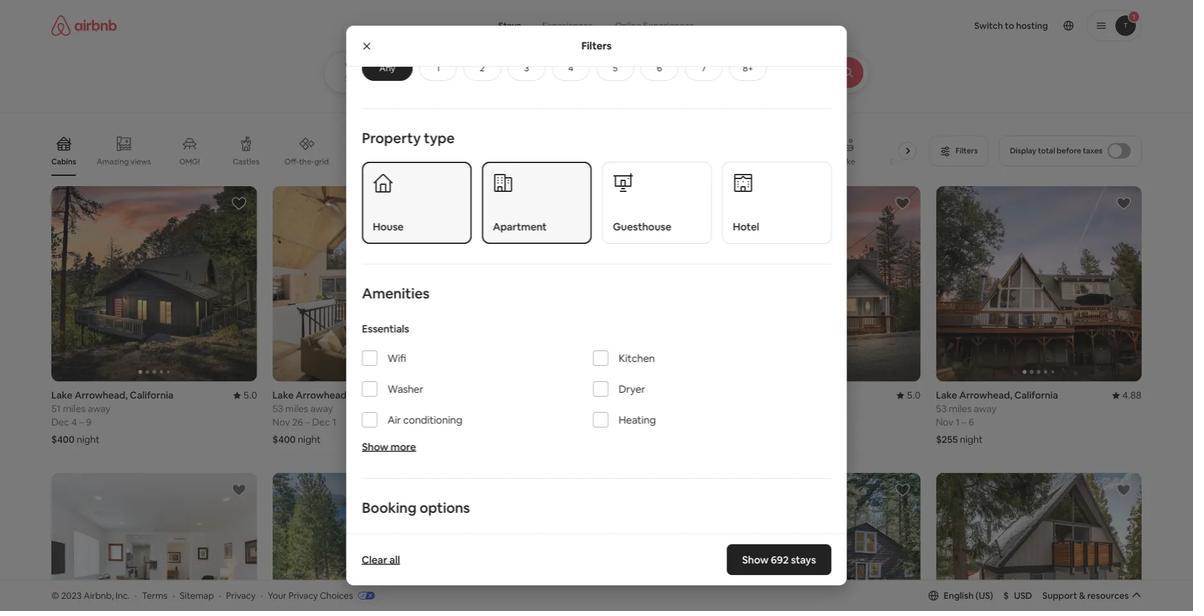 Task type: locate. For each thing, give the bounding box(es) containing it.
$400 down 26
[[273, 433, 296, 446]]

3 night from the left
[[960, 433, 983, 446]]

1 vertical spatial 4
[[71, 416, 77, 429]]

miles inside lake arrowhead, california 53 miles away nov 1 – 6 $255 night
[[949, 403, 972, 415]]

5.0
[[244, 389, 257, 402], [907, 389, 921, 402]]

– inside lake arrowhead, california 53 miles away nov 26 – dec 1 $400 night
[[305, 416, 310, 429]]

1 horizontal spatial 1
[[436, 62, 440, 74]]

clear all
[[362, 553, 400, 566]]

taxes
[[1083, 146, 1103, 156]]

1 inside lake arrowhead, california 53 miles away nov 26 – dec 1 $400 night
[[332, 416, 336, 429]]

dec down '51'
[[51, 416, 69, 429]]

off-the-grid
[[285, 157, 329, 166]]

1 vertical spatial show
[[567, 533, 590, 545]]

nov inside lake arrowhead, california 53 miles away nov 1 – 6 $255 night
[[936, 416, 954, 429]]

property
[[362, 129, 421, 147]]

experiences right online
[[644, 20, 694, 31]]

terms · sitemap · privacy
[[142, 590, 256, 601]]

miles for 4
[[63, 403, 86, 415]]

experiences up filters
[[543, 20, 593, 31]]

nov up the $255 at bottom right
[[936, 416, 954, 429]]

1 – from the left
[[79, 416, 84, 429]]

1 miles from the left
[[63, 403, 86, 415]]

tiny homes
[[654, 157, 696, 167]]

support
[[1043, 590, 1078, 602]]

amazing views
[[97, 157, 151, 166]]

amazing left "pools"
[[463, 157, 495, 167]]

1 horizontal spatial experiences
[[644, 20, 694, 31]]

away inside lake arrowhead, california 53 miles away nov 26 – dec 1 $400 night
[[311, 403, 333, 415]]

support & resources button
[[1043, 590, 1142, 602]]

2 vertical spatial show
[[743, 553, 769, 566]]

2 night from the left
[[298, 433, 321, 446]]

stays
[[499, 20, 521, 31]]

0 vertical spatial add to wishlist: lake arrowhead, california image
[[895, 196, 911, 211]]

lake arrowhead, california 53 miles away nov 26 – dec 1 $400 night
[[273, 389, 395, 446]]

show more
[[362, 440, 416, 453]]

privacy left "your"
[[226, 590, 256, 601]]

miles inside lake arrowhead, california 51 miles away dec 4 – 9 $400 night
[[63, 403, 86, 415]]

miles for 1
[[949, 403, 972, 415]]

– inside lake arrowhead, california 51 miles away dec 4 – 9 $400 night
[[79, 416, 84, 429]]

2 $400 from the left
[[273, 433, 296, 446]]

lake inside lake arrowhead, california 51 miles away dec 4 – 9 $400 night
[[51, 389, 73, 402]]

english (us)
[[944, 590, 994, 602]]

0 horizontal spatial dec
[[51, 416, 69, 429]]

night inside lake arrowhead, california 51 miles away dec 4 – 9 $400 night
[[77, 433, 100, 446]]

terms link
[[142, 590, 168, 601]]

1 add to wishlist: lake arrowhead, california image from the top
[[895, 196, 911, 211]]

2 horizontal spatial miles
[[949, 403, 972, 415]]

dec right 26
[[312, 416, 330, 429]]

2 arrowhead, from the left
[[296, 389, 349, 402]]

0 horizontal spatial show
[[362, 440, 388, 453]]

1 vertical spatial add to wishlist: lake arrowhead, california image
[[895, 483, 911, 498]]

1 5.0 from the left
[[244, 389, 257, 402]]

miles up 26
[[285, 403, 308, 415]]

california for lake arrowhead, california 51 miles away dec 4 – 9 $400 night
[[130, 389, 174, 402]]

1 horizontal spatial 5.0
[[907, 389, 921, 402]]

nov left 26
[[273, 416, 290, 429]]

1 button
[[419, 55, 457, 81]]

group
[[51, 126, 922, 176], [51, 186, 257, 382], [273, 186, 479, 382], [494, 186, 700, 382], [715, 186, 921, 382], [936, 186, 1142, 382], [51, 473, 257, 611], [273, 473, 479, 611], [494, 473, 700, 611], [715, 473, 921, 611], [936, 473, 1142, 611]]

·
[[135, 590, 137, 601], [173, 590, 175, 601], [219, 590, 221, 601], [261, 590, 263, 601]]

1
[[436, 62, 440, 74], [332, 416, 336, 429], [956, 416, 960, 429]]

lakefront
[[773, 157, 808, 167]]

· right "inc."
[[135, 590, 137, 601]]

add to wishlist: lake arrowhead, california image
[[232, 196, 247, 211], [1117, 196, 1132, 211], [1117, 483, 1132, 498]]

0 horizontal spatial $400
[[51, 433, 75, 446]]

choices
[[320, 590, 353, 601]]

night down 26
[[298, 433, 321, 446]]

apartment button
[[482, 162, 592, 244]]

1 away from the left
[[88, 403, 111, 415]]

2 nov from the left
[[936, 416, 954, 429]]

guesthouse
[[613, 220, 672, 233]]

arrowhead, inside lake arrowhead, california 53 miles away nov 1 – 6 $255 night
[[960, 389, 1013, 402]]

show left 692
[[743, 553, 769, 566]]

4 inside button
[[568, 62, 573, 74]]

arrowhead, for lake arrowhead, california
[[517, 389, 570, 402]]

2 5.0 from the left
[[907, 389, 921, 402]]

1 up the $255 at bottom right
[[956, 416, 960, 429]]

0 horizontal spatial 1
[[332, 416, 336, 429]]

0 horizontal spatial –
[[79, 416, 84, 429]]

3 away from the left
[[974, 403, 997, 415]]

show
[[362, 440, 388, 453], [567, 533, 590, 545], [743, 553, 769, 566]]

4 arrowhead, from the left
[[960, 389, 1013, 402]]

(us)
[[976, 590, 994, 602]]

type
[[424, 129, 455, 147]]

1 right 26
[[332, 416, 336, 429]]

1 left 2
[[436, 62, 440, 74]]

kitchen
[[619, 352, 655, 365]]

1 horizontal spatial night
[[298, 433, 321, 446]]

night for nov 1 – 6
[[960, 433, 983, 446]]

4.88 out of 5 average rating image
[[1113, 389, 1142, 402]]

total
[[1039, 146, 1056, 156]]

lake inside lake arrowhead, california 53 miles away nov 26 – dec 1 $400 night
[[273, 389, 294, 402]]

6 inside 6 button
[[657, 62, 662, 74]]

dryer
[[619, 382, 645, 396]]

1 horizontal spatial 53
[[936, 403, 947, 415]]

2 horizontal spatial away
[[974, 403, 997, 415]]

1 horizontal spatial 4
[[568, 62, 573, 74]]

arrowhead, inside lake arrowhead, california 51 miles away dec 4 – 9 $400 night
[[75, 389, 128, 402]]

1 experiences from the left
[[543, 20, 593, 31]]

1 $400 from the left
[[51, 433, 75, 446]]

your privacy choices link
[[268, 590, 375, 602]]

group containing amazing views
[[51, 126, 922, 176]]

homes
[[671, 157, 696, 167]]

1 horizontal spatial $400
[[273, 433, 296, 446]]

filters
[[582, 39, 612, 52]]

0 horizontal spatial nov
[[273, 416, 290, 429]]

1 arrowhead, from the left
[[75, 389, 128, 402]]

3 arrowhead, from the left
[[517, 389, 570, 402]]

0 vertical spatial show
[[362, 440, 388, 453]]

4 left 9 on the left bottom of page
[[71, 416, 77, 429]]

california inside lake arrowhead, california 51 miles away dec 4 – 9 $400 night
[[130, 389, 174, 402]]

1 horizontal spatial away
[[311, 403, 333, 415]]

1 horizontal spatial dec
[[312, 416, 330, 429]]

amazing left views
[[97, 157, 129, 166]]

4 button
[[552, 55, 590, 81]]

night
[[77, 433, 100, 446], [298, 433, 321, 446], [960, 433, 983, 446]]

2 dec from the left
[[312, 416, 330, 429]]

0 horizontal spatial 4
[[71, 416, 77, 429]]

0 vertical spatial 6
[[657, 62, 662, 74]]

2 miles from the left
[[285, 403, 308, 415]]

1 horizontal spatial show
[[567, 533, 590, 545]]

add to wishlist: lake arrowhead, california image
[[895, 196, 911, 211], [895, 483, 911, 498]]

dec
[[51, 416, 69, 429], [312, 416, 330, 429]]

0 horizontal spatial miles
[[63, 403, 86, 415]]

night down 9 on the left bottom of page
[[77, 433, 100, 446]]

4
[[568, 62, 573, 74], [71, 416, 77, 429]]

· left "your"
[[261, 590, 263, 601]]

online
[[615, 20, 642, 31]]

miles up the $255 at bottom right
[[949, 403, 972, 415]]

lake for lake
[[839, 157, 856, 167]]

clear all button
[[355, 547, 407, 573]]

california inside lake arrowhead, california 53 miles away nov 1 – 6 $255 night
[[1015, 389, 1059, 402]]

1 dec from the left
[[51, 416, 69, 429]]

1 horizontal spatial nov
[[936, 416, 954, 429]]

2 experiences from the left
[[644, 20, 694, 31]]

2 horizontal spatial –
[[962, 416, 967, 429]]

miles right '51'
[[63, 403, 86, 415]]

domes
[[891, 157, 917, 167]]

night right the $255 at bottom right
[[960, 433, 983, 446]]

1 53 from the left
[[273, 403, 283, 415]]

53 inside lake arrowhead, california 53 miles away nov 26 – dec 1 $400 night
[[273, 403, 283, 415]]

show left map
[[567, 533, 590, 545]]

show left more
[[362, 440, 388, 453]]

53
[[273, 403, 283, 415], [936, 403, 947, 415]]

· left privacy link
[[219, 590, 221, 601]]

2 away from the left
[[311, 403, 333, 415]]

2 horizontal spatial night
[[960, 433, 983, 446]]

2
[[480, 62, 485, 74]]

5.0 out of 5 average rating image
[[233, 389, 257, 402]]

0 horizontal spatial 6
[[657, 62, 662, 74]]

1 california from the left
[[130, 389, 174, 402]]

show inside show map button
[[567, 533, 590, 545]]

lake inside group
[[839, 157, 856, 167]]

– for dec
[[305, 416, 310, 429]]

conditioning
[[403, 413, 462, 426]]

show for show more
[[362, 440, 388, 453]]

1 nov from the left
[[273, 416, 290, 429]]

lake for lake arrowhead, california
[[494, 389, 515, 402]]

away inside lake arrowhead, california 53 miles away nov 1 – 6 $255 night
[[974, 403, 997, 415]]

53 for 26
[[273, 403, 283, 415]]

california
[[130, 389, 174, 402], [351, 389, 395, 402], [572, 389, 616, 402], [1015, 389, 1059, 402]]

0 horizontal spatial 5.0
[[244, 389, 257, 402]]

2 · from the left
[[173, 590, 175, 601]]

arrowhead,
[[75, 389, 128, 402], [296, 389, 349, 402], [517, 389, 570, 402], [960, 389, 1013, 402]]

6
[[657, 62, 662, 74], [969, 416, 975, 429]]

nov
[[273, 416, 290, 429], [936, 416, 954, 429]]

dec inside lake arrowhead, california 53 miles away nov 26 – dec 1 $400 night
[[312, 416, 330, 429]]

0 horizontal spatial night
[[77, 433, 100, 446]]

0 horizontal spatial privacy
[[226, 590, 256, 601]]

53 inside lake arrowhead, california 53 miles away nov 1 – 6 $255 night
[[936, 403, 947, 415]]

6 button
[[641, 55, 678, 81]]

6 inside lake arrowhead, california 53 miles away nov 1 – 6 $255 night
[[969, 416, 975, 429]]

inc.
[[116, 590, 130, 601]]

filters dialog
[[346, 0, 847, 611]]

1 horizontal spatial –
[[305, 416, 310, 429]]

0 horizontal spatial 53
[[273, 403, 283, 415]]

3 california from the left
[[572, 389, 616, 402]]

2 – from the left
[[305, 416, 310, 429]]

None search field
[[324, 0, 905, 94]]

show inside show 692 stays link
[[743, 553, 769, 566]]

arrowhead, inside lake arrowhead, california 53 miles away nov 26 – dec 1 $400 night
[[296, 389, 349, 402]]

property type
[[362, 129, 455, 147]]

omg!
[[179, 157, 200, 167]]

experiences button
[[532, 13, 604, 39]]

guesthouse button
[[602, 162, 712, 244]]

0 horizontal spatial away
[[88, 403, 111, 415]]

4 down experiences button
[[568, 62, 573, 74]]

show for show 692 stays
[[743, 553, 769, 566]]

nov inside lake arrowhead, california 53 miles away nov 26 – dec 1 $400 night
[[273, 416, 290, 429]]

cabins
[[51, 157, 76, 167]]

3
[[524, 62, 529, 74]]

nov for 1
[[936, 416, 954, 429]]

&
[[1080, 590, 1086, 602]]

the-
[[299, 157, 314, 166]]

california inside lake arrowhead, california 53 miles away nov 26 – dec 1 $400 night
[[351, 389, 395, 402]]

1 horizontal spatial privacy
[[289, 590, 318, 601]]

7
[[701, 62, 706, 74]]

away for dec
[[311, 403, 333, 415]]

off-
[[285, 157, 299, 166]]

2 horizontal spatial show
[[743, 553, 769, 566]]

miles inside lake arrowhead, california 53 miles away nov 26 – dec 1 $400 night
[[285, 403, 308, 415]]

mansions
[[351, 157, 384, 167]]

0 horizontal spatial experiences
[[543, 20, 593, 31]]

· right terms
[[173, 590, 175, 601]]

4 california from the left
[[1015, 389, 1059, 402]]

–
[[79, 416, 84, 429], [305, 416, 310, 429], [962, 416, 967, 429]]

$400 down '51'
[[51, 433, 75, 446]]

1 horizontal spatial amazing
[[463, 157, 495, 167]]

views
[[131, 157, 151, 166]]

53 for 1
[[936, 403, 947, 415]]

0 vertical spatial 4
[[568, 62, 573, 74]]

privacy right "your"
[[289, 590, 318, 601]]

any element
[[375, 62, 399, 74]]

1 horizontal spatial miles
[[285, 403, 308, 415]]

2 53 from the left
[[936, 403, 947, 415]]

1 vertical spatial 6
[[969, 416, 975, 429]]

skiing
[[723, 157, 745, 167]]

support & resources
[[1043, 590, 1129, 602]]

away
[[88, 403, 111, 415], [311, 403, 333, 415], [974, 403, 997, 415]]

night inside lake arrowhead, california 53 miles away nov 1 – 6 $255 night
[[960, 433, 983, 446]]

night for dec 4 – 9
[[77, 433, 100, 446]]

2 button
[[463, 55, 501, 81]]

– inside lake arrowhead, california 53 miles away nov 1 – 6 $255 night
[[962, 416, 967, 429]]

1 horizontal spatial 6
[[969, 416, 975, 429]]

2 horizontal spatial 1
[[956, 416, 960, 429]]

2 california from the left
[[351, 389, 395, 402]]

what can we help you find? tab list
[[488, 13, 604, 39]]

resources
[[1088, 590, 1129, 602]]

lake
[[839, 157, 856, 167], [51, 389, 73, 402], [273, 389, 294, 402], [494, 389, 515, 402], [936, 389, 958, 402]]

show map button
[[554, 524, 639, 555]]

online experiences link
[[604, 13, 705, 39]]

sitemap link
[[180, 590, 214, 601]]

3 miles from the left
[[949, 403, 972, 415]]

none search field containing stays
[[324, 0, 905, 94]]

away inside lake arrowhead, california 51 miles away dec 4 – 9 $400 night
[[88, 403, 111, 415]]

1 night from the left
[[77, 433, 100, 446]]

3 – from the left
[[962, 416, 967, 429]]

lake inside lake arrowhead, california 53 miles away nov 1 – 6 $255 night
[[936, 389, 958, 402]]

692
[[771, 553, 789, 566]]

0 horizontal spatial amazing
[[97, 157, 129, 166]]



Task type: describe. For each thing, give the bounding box(es) containing it.
show for show map
[[567, 533, 590, 545]]

1 inside button
[[436, 62, 440, 74]]

air conditioning
[[388, 413, 462, 426]]

$400 inside lake arrowhead, california 51 miles away dec 4 – 9 $400 night
[[51, 433, 75, 446]]

arrowhead, for lake arrowhead, california 53 miles away nov 1 – 6 $255 night
[[960, 389, 1013, 402]]

show more button
[[362, 440, 416, 453]]

5
[[613, 62, 618, 74]]

display
[[1010, 146, 1037, 156]]

1 privacy from the left
[[226, 590, 256, 601]]

beachfront
[[537, 157, 577, 167]]

add to wishlist: lake arrowhead, california image for 5.0
[[232, 196, 247, 211]]

add to wishlist: lake arrowhead, california image for 4.88
[[1117, 196, 1132, 211]]

tiny
[[654, 157, 669, 167]]

5 button
[[596, 55, 634, 81]]

$ usd
[[1004, 590, 1033, 602]]

51
[[51, 403, 61, 415]]

where
[[345, 61, 369, 71]]

3 · from the left
[[219, 590, 221, 601]]

lake for lake arrowhead, california 51 miles away dec 4 – 9 $400 night
[[51, 389, 73, 402]]

usd
[[1015, 590, 1033, 602]]

away for 6
[[974, 403, 997, 415]]

rooms
[[412, 157, 436, 167]]

– for 6
[[962, 416, 967, 429]]

2 privacy from the left
[[289, 590, 318, 601]]

nov for 26
[[273, 416, 290, 429]]

lake arrowhead, california
[[494, 389, 616, 402]]

terms
[[142, 590, 168, 601]]

castles
[[233, 157, 260, 167]]

clear
[[362, 553, 387, 566]]

show 692 stays
[[743, 553, 816, 566]]

amazing for amazing views
[[97, 157, 129, 166]]

california for lake arrowhead, california 53 miles away nov 26 – dec 1 $400 night
[[351, 389, 395, 402]]

amazing for amazing pools
[[463, 157, 495, 167]]

hotel
[[733, 220, 759, 233]]

miles for 26
[[285, 403, 308, 415]]

grid
[[314, 157, 329, 166]]

dec inside lake arrowhead, california 51 miles away dec 4 – 9 $400 night
[[51, 416, 69, 429]]

lake arrowhead, california 51 miles away dec 4 – 9 $400 night
[[51, 389, 174, 446]]

8+
[[743, 62, 753, 74]]

wifi
[[388, 352, 406, 365]]

5.0 for 5.0 out of 5 average rating icon
[[907, 389, 921, 402]]

$400 inside lake arrowhead, california 53 miles away nov 26 – dec 1 $400 night
[[273, 433, 296, 446]]

©
[[51, 590, 59, 601]]

more
[[390, 440, 416, 453]]

amenities
[[362, 284, 429, 302]]

your privacy choices
[[268, 590, 353, 601]]

before
[[1057, 146, 1082, 156]]

arrowhead, for lake arrowhead, california 53 miles away nov 26 – dec 1 $400 night
[[296, 389, 349, 402]]

options
[[419, 499, 470, 517]]

experiences inside button
[[543, 20, 593, 31]]

show map
[[567, 533, 611, 545]]

your
[[268, 590, 287, 601]]

1 inside lake arrowhead, california 53 miles away nov 1 – 6 $255 night
[[956, 416, 960, 429]]

Where field
[[345, 73, 513, 84]]

sitemap
[[180, 590, 214, 601]]

booking options
[[362, 499, 470, 517]]

$
[[1004, 590, 1009, 602]]

$255
[[936, 433, 958, 446]]

5.0 out of 5 average rating image
[[897, 389, 921, 402]]

heating
[[619, 413, 656, 426]]

profile element
[[725, 0, 1142, 51]]

26
[[292, 416, 303, 429]]

1 · from the left
[[135, 590, 137, 601]]

california for lake arrowhead, california
[[572, 389, 616, 402]]

7 button
[[685, 55, 723, 81]]

add to wishlist: los angeles, california image
[[232, 483, 247, 498]]

8+ element
[[743, 62, 753, 74]]

lake for lake arrowhead, california 53 miles away nov 26 – dec 1 $400 night
[[273, 389, 294, 402]]

english (us) button
[[929, 590, 994, 602]]

booking
[[362, 499, 416, 517]]

pools
[[496, 157, 516, 167]]

essentials
[[362, 322, 409, 335]]

lake for lake arrowhead, california 53 miles away nov 1 – 6 $255 night
[[936, 389, 958, 402]]

apartment
[[493, 220, 547, 233]]

any button
[[362, 55, 413, 81]]

3 button
[[508, 55, 546, 81]]

9
[[86, 416, 92, 429]]

show 692 stays link
[[727, 545, 832, 575]]

away for 9
[[88, 403, 111, 415]]

stays tab panel
[[324, 51, 905, 94]]

all
[[390, 553, 400, 566]]

stays button
[[488, 13, 532, 39]]

privacy link
[[226, 590, 256, 601]]

8+ button
[[729, 55, 767, 81]]

stays
[[791, 553, 816, 566]]

2 add to wishlist: lake arrowhead, california image from the top
[[895, 483, 911, 498]]

california for lake arrowhead, california 53 miles away nov 1 – 6 $255 night
[[1015, 389, 1059, 402]]

air
[[388, 413, 401, 426]]

© 2023 airbnb, inc. ·
[[51, 590, 137, 601]]

arrowhead, for lake arrowhead, california 51 miles away dec 4 – 9 $400 night
[[75, 389, 128, 402]]

4 inside lake arrowhead, california 51 miles away dec 4 – 9 $400 night
[[71, 416, 77, 429]]

airbnb,
[[84, 590, 114, 601]]

5.0 for 5.0 out of 5 average rating image
[[244, 389, 257, 402]]

display total before taxes button
[[1000, 135, 1142, 166]]

display total before taxes
[[1010, 146, 1103, 156]]

4 · from the left
[[261, 590, 263, 601]]

night inside lake arrowhead, california 53 miles away nov 26 – dec 1 $400 night
[[298, 433, 321, 446]]

any
[[379, 62, 395, 74]]

amazing pools
[[463, 157, 516, 167]]

– for 9
[[79, 416, 84, 429]]

map
[[592, 533, 611, 545]]



Task type: vqa. For each thing, say whether or not it's contained in the screenshot.
the bottommost For
no



